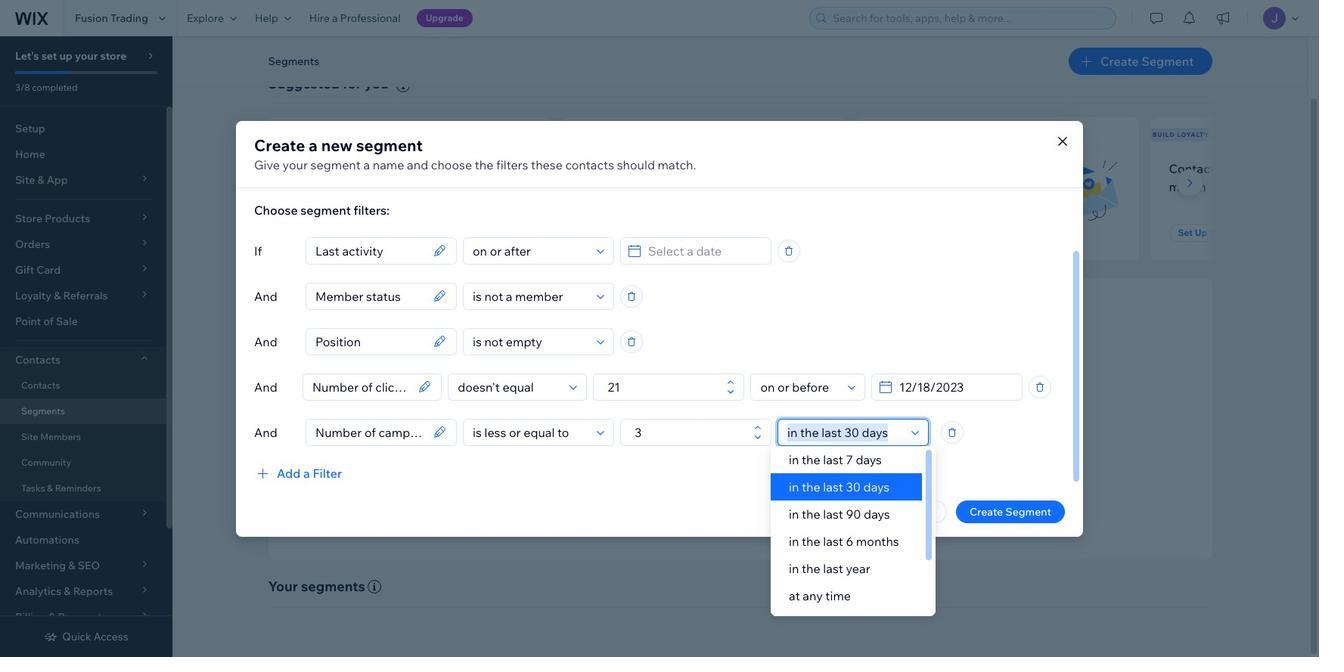Task type: describe. For each thing, give the bounding box(es) containing it.
setup
[[15, 122, 45, 135]]

automations link
[[0, 527, 166, 553]]

contacts link
[[0, 373, 166, 399]]

cancel
[[899, 505, 933, 518]]

that
[[761, 428, 781, 442]]

birthday
[[1260, 161, 1308, 176]]

you
[[365, 75, 389, 92]]

Enter a number text field
[[603, 374, 723, 400]]

Search for tools, apps, help & more... field
[[828, 8, 1111, 29]]

audience
[[782, 405, 841, 423]]

update
[[783, 428, 818, 442]]

build
[[857, 448, 882, 462]]

access
[[94, 630, 128, 644]]

3/8
[[15, 82, 30, 93]]

at any time
[[789, 588, 851, 604]]

add
[[277, 466, 301, 481]]

drive
[[782, 448, 806, 462]]

automatically
[[821, 428, 887, 442]]

for
[[343, 75, 362, 92]]

your
[[268, 578, 298, 595]]

cancel button
[[886, 500, 947, 523]]

a inside potential customers who haven't made a purchase yet
[[660, 179, 666, 194]]

site members
[[21, 431, 81, 442]]

the for year
[[802, 561, 820, 576]]

the for 90
[[802, 507, 820, 522]]

let's
[[15, 49, 39, 63]]

professional
[[340, 11, 401, 25]]

0 vertical spatial subscribers
[[289, 131, 340, 138]]

subscribers inside active email subscribers who clicked on your campaign
[[947, 161, 1014, 176]]

last for 30
[[823, 480, 843, 495]]

potential
[[580, 161, 631, 176]]

a left new
[[309, 135, 318, 155]]

of inside reach the right target audience create specific groups of contacts that update automatically send personalized email campaigns to drive sales and build trust get to know your high-value customers, potential leads and more
[[703, 428, 713, 442]]

up for subscribed
[[312, 227, 325, 238]]

point
[[15, 315, 41, 328]]

the for 30
[[802, 480, 820, 495]]

yet
[[724, 179, 742, 194]]

12/18/2023 field
[[895, 374, 1017, 400]]

point of sale
[[15, 315, 78, 328]]

set up segment button for subscribed
[[286, 224, 375, 242]]

sales
[[809, 448, 834, 462]]

should
[[617, 157, 655, 172]]

3 and from the top
[[254, 379, 277, 394]]

trading
[[110, 11, 148, 25]]

0 vertical spatial segment
[[356, 135, 423, 155]]

suggested
[[268, 75, 340, 92]]

create segment button for segments
[[1069, 48, 1212, 75]]

your inside the create a new segment give your segment a name and choose the filters these contacts should match.
[[283, 157, 308, 172]]

give
[[254, 157, 280, 172]]

3 set from the left
[[1178, 227, 1193, 238]]

new contacts who recently subscribed to your mailing list
[[286, 161, 457, 194]]

list box containing in the last 7 days
[[771, 446, 935, 637]]

2 horizontal spatial create segment
[[1100, 54, 1194, 69]]

tasks & reminders
[[21, 483, 101, 494]]

help button
[[246, 0, 300, 36]]

groups
[[666, 428, 701, 442]]

sidebar element
[[0, 36, 172, 657]]

1 vertical spatial and
[[836, 448, 855, 462]]

active
[[875, 161, 911, 176]]

contacts with a birthday th
[[1169, 161, 1319, 194]]

potential
[[787, 469, 831, 482]]

setup link
[[0, 116, 166, 141]]

loyalty
[[1177, 131, 1209, 138]]

in for in the last 30 days
[[789, 480, 799, 495]]

a inside contacts with a birthday th
[[1251, 161, 1257, 176]]

hire a professional
[[309, 11, 401, 25]]

personalized
[[618, 448, 681, 462]]

6
[[846, 534, 853, 549]]

get
[[590, 469, 608, 482]]

choose segment filters:
[[254, 202, 390, 217]]

segments link
[[0, 399, 166, 424]]

list containing new contacts who recently subscribed to your mailing list
[[265, 117, 1319, 260]]

customers
[[634, 161, 694, 176]]

th
[[1311, 161, 1319, 176]]

0 horizontal spatial create segment
[[705, 507, 798, 522]]

email inside active email subscribers who clicked on your campaign
[[914, 161, 944, 176]]

right
[[706, 405, 737, 423]]

members
[[40, 431, 81, 442]]

tasks & reminders link
[[0, 476, 166, 501]]

point of sale link
[[0, 309, 166, 334]]

purchase
[[669, 179, 722, 194]]

store
[[100, 49, 127, 63]]

in the last 7 days
[[789, 452, 882, 467]]

site
[[21, 431, 38, 442]]

at
[[789, 588, 800, 604]]

suggested for you
[[268, 75, 389, 92]]

in for in the last year
[[789, 561, 799, 576]]

set up segment for made
[[590, 227, 661, 238]]

segments for segments button
[[268, 54, 319, 68]]

fusion
[[75, 11, 108, 25]]

new
[[321, 135, 353, 155]]

hire
[[309, 11, 330, 25]]

up
[[59, 49, 72, 63]]

new subscribers
[[270, 131, 340, 138]]

in the last 90 days
[[789, 507, 890, 522]]

send
[[590, 448, 616, 462]]

any
[[803, 588, 823, 604]]

choose
[[254, 202, 298, 217]]

your inside sidebar element
[[75, 49, 98, 63]]

potential customers who haven't made a purchase yet
[[580, 161, 742, 194]]

list
[[440, 179, 457, 194]]

contacts button
[[0, 347, 166, 373]]

90
[[846, 507, 861, 522]]

fusion trading
[[75, 11, 148, 25]]

set for new contacts who recently subscribed to your mailing list
[[295, 227, 310, 238]]



Task type: vqa. For each thing, say whether or not it's contained in the screenshot.
middle "Set"
yes



Task type: locate. For each thing, give the bounding box(es) containing it.
who left recently
[[367, 161, 391, 176]]

in up at
[[789, 561, 799, 576]]

more
[[883, 469, 909, 482]]

segment
[[356, 135, 423, 155], [311, 157, 361, 172], [300, 202, 351, 217]]

1 horizontal spatial set up segment button
[[580, 224, 670, 242]]

in for in the last 6 months
[[789, 534, 799, 549]]

2 vertical spatial days
[[864, 507, 890, 522]]

1 last from the top
[[823, 452, 843, 467]]

1 vertical spatial email
[[684, 448, 710, 462]]

2 horizontal spatial up
[[1195, 227, 1207, 238]]

create segment button for cancel
[[956, 500, 1065, 523]]

set up segment button down made
[[580, 224, 670, 242]]

0 vertical spatial of
[[43, 315, 54, 328]]

who inside active email subscribers who clicked on your campaign
[[1016, 161, 1041, 176]]

new up give
[[270, 131, 287, 138]]

who for your
[[367, 161, 391, 176]]

1 vertical spatial subscribers
[[947, 161, 1014, 176]]

last for 90
[[823, 507, 843, 522]]

contacts inside reach the right target audience create specific groups of contacts that update automatically send personalized email campaigns to drive sales and build trust get to know your high-value customers, potential leads and more
[[715, 428, 758, 442]]

set up segment for subscribed
[[295, 227, 366, 238]]

0 vertical spatial new
[[270, 131, 287, 138]]

2 horizontal spatial set
[[1178, 227, 1193, 238]]

your right up
[[75, 49, 98, 63]]

0 vertical spatial days
[[856, 452, 882, 467]]

5 in from the top
[[789, 561, 799, 576]]

3 in from the top
[[789, 507, 799, 522]]

2 horizontal spatial and
[[862, 469, 880, 482]]

2 set from the left
[[590, 227, 604, 238]]

1 vertical spatial contacts
[[15, 353, 60, 367]]

of left sale
[[43, 315, 54, 328]]

quick
[[62, 630, 91, 644]]

Select an option field
[[468, 283, 592, 309], [756, 374, 843, 400], [783, 419, 907, 445]]

2 vertical spatial to
[[610, 469, 621, 482]]

name
[[373, 157, 404, 172]]

tasks
[[21, 483, 45, 494]]

know
[[623, 469, 649, 482]]

2 horizontal spatial create segment button
[[1069, 48, 1212, 75]]

0 horizontal spatial set up segment button
[[286, 224, 375, 242]]

the for target
[[682, 405, 703, 423]]

0 horizontal spatial set up segment
[[295, 227, 366, 238]]

1 in from the top
[[789, 452, 799, 467]]

1 who from the left
[[367, 161, 391, 176]]

1 horizontal spatial subscribers
[[947, 161, 1014, 176]]

contacts inside contacts with a birthday th
[[1169, 161, 1221, 176]]

7
[[846, 452, 853, 467]]

create a new segment give your segment a name and choose the filters these contacts should match.
[[254, 135, 696, 172]]

4 last from the top
[[823, 534, 843, 549]]

in up in the last year
[[789, 534, 799, 549]]

new for new contacts who recently subscribed to your mailing list
[[286, 161, 312, 176]]

last for 6
[[823, 534, 843, 549]]

set up segment
[[295, 227, 366, 238], [590, 227, 661, 238], [1178, 227, 1249, 238]]

last left the 90
[[823, 507, 843, 522]]

home
[[15, 147, 45, 161]]

high-
[[676, 469, 701, 482]]

2 horizontal spatial to
[[769, 448, 779, 462]]

days right 30
[[863, 480, 890, 495]]

days for in the last 30 days
[[863, 480, 890, 495]]

1 horizontal spatial set up segment
[[590, 227, 661, 238]]

in inside option
[[789, 480, 799, 495]]

2 in from the top
[[789, 480, 799, 495]]

build loyalty
[[1153, 131, 1209, 138]]

segments for segments link
[[21, 405, 65, 417]]

a right the hire
[[332, 11, 338, 25]]

match.
[[658, 157, 696, 172]]

set up segment button down choose segment filters:
[[286, 224, 375, 242]]

a inside 'link'
[[332, 11, 338, 25]]

segments up site members
[[21, 405, 65, 417]]

create inside the create a new segment give your segment a name and choose the filters these contacts should match.
[[254, 135, 305, 155]]

upgrade
[[426, 12, 464, 23]]

site members link
[[0, 424, 166, 450]]

active email subscribers who clicked on your campaign
[[875, 161, 1041, 194]]

a down customers
[[660, 179, 666, 194]]

select an option field for enter a number text box
[[783, 419, 907, 445]]

filters
[[496, 157, 528, 172]]

2 vertical spatial select an option field
[[783, 419, 907, 445]]

0 horizontal spatial set
[[295, 227, 310, 238]]

1 vertical spatial segments
[[21, 405, 65, 417]]

last
[[823, 452, 843, 467], [823, 480, 843, 495], [823, 507, 843, 522], [823, 534, 843, 549], [823, 561, 843, 576]]

if
[[254, 243, 262, 258]]

1 horizontal spatial set
[[590, 227, 604, 238]]

set up segment button down contacts with a birthday th at the top of the page
[[1169, 224, 1258, 242]]

last for 7
[[823, 452, 843, 467]]

segments inside button
[[268, 54, 319, 68]]

subscribers up campaign
[[947, 161, 1014, 176]]

1 vertical spatial of
[[703, 428, 713, 442]]

reach
[[639, 405, 679, 423]]

contacts
[[1169, 161, 1221, 176], [15, 353, 60, 367], [21, 380, 60, 391]]

2 horizontal spatial contacts
[[715, 428, 758, 442]]

and up leads
[[836, 448, 855, 462]]

4 and from the top
[[254, 425, 277, 440]]

with
[[1223, 161, 1248, 176]]

set up segment down contacts with a birthday th at the top of the page
[[1178, 227, 1249, 238]]

4 in from the top
[[789, 534, 799, 549]]

5 last from the top
[[823, 561, 843, 576]]

new up subscribed
[[286, 161, 312, 176]]

0 horizontal spatial contacts
[[315, 161, 364, 176]]

list
[[265, 117, 1319, 260]]

3 last from the top
[[823, 507, 843, 522]]

home link
[[0, 141, 166, 167]]

0 horizontal spatial who
[[367, 161, 391, 176]]

community link
[[0, 450, 166, 476]]

1 horizontal spatial who
[[697, 161, 721, 176]]

reminders
[[55, 483, 101, 494]]

3 up from the left
[[1195, 227, 1207, 238]]

days right 7 at the bottom
[[856, 452, 882, 467]]

set up segment down choose segment filters:
[[295, 227, 366, 238]]

0 horizontal spatial and
[[407, 157, 428, 172]]

segment down new
[[311, 157, 361, 172]]

the up the potential at the right bottom
[[802, 452, 820, 467]]

your
[[75, 49, 98, 63], [283, 157, 308, 172], [367, 179, 393, 194], [935, 179, 961, 194], [652, 469, 674, 482]]

in
[[789, 452, 799, 467], [789, 480, 799, 495], [789, 507, 799, 522], [789, 534, 799, 549], [789, 561, 799, 576]]

between
[[789, 616, 838, 631]]

filters:
[[354, 202, 390, 217]]

help
[[255, 11, 278, 25]]

last left 30
[[823, 480, 843, 495]]

Select a date field
[[644, 238, 766, 264]]

1 horizontal spatial to
[[610, 469, 621, 482]]

a right with in the top right of the page
[[1251, 161, 1257, 176]]

a inside button
[[303, 466, 310, 481]]

year
[[846, 561, 870, 576]]

0 horizontal spatial to
[[353, 179, 364, 194]]

add a filter
[[277, 466, 342, 481]]

in down the potential at the right bottom
[[789, 507, 799, 522]]

to left drive
[[769, 448, 779, 462]]

quick access
[[62, 630, 128, 644]]

days for in the last 7 days
[[856, 452, 882, 467]]

a right add
[[303, 466, 310, 481]]

Enter a number text field
[[630, 419, 750, 445]]

segments button
[[261, 50, 327, 73]]

0 vertical spatial to
[[353, 179, 364, 194]]

3 who from the left
[[1016, 161, 1041, 176]]

these
[[531, 157, 563, 172]]

the down the potential at the right bottom
[[802, 507, 820, 522]]

filter
[[313, 466, 342, 481]]

2 last from the top
[[823, 480, 843, 495]]

2 vertical spatial segment
[[300, 202, 351, 217]]

1 horizontal spatial segments
[[268, 54, 319, 68]]

contacts for the contacts dropdown button
[[15, 353, 60, 367]]

2 vertical spatial contacts
[[21, 380, 60, 391]]

segment up name
[[356, 135, 423, 155]]

set
[[41, 49, 57, 63]]

the inside reach the right target audience create specific groups of contacts that update automatically send personalized email campaigns to drive sales and build trust get to know your high-value customers, potential leads and more
[[682, 405, 703, 423]]

&
[[47, 483, 53, 494]]

segments inside sidebar element
[[21, 405, 65, 417]]

1 vertical spatial to
[[769, 448, 779, 462]]

subscribers
[[289, 131, 340, 138], [947, 161, 1014, 176]]

the for 6
[[802, 534, 820, 549]]

0 horizontal spatial of
[[43, 315, 54, 328]]

2 set up segment from the left
[[590, 227, 661, 238]]

in the last 30 days
[[789, 480, 890, 495]]

customers,
[[730, 469, 784, 482]]

the up any
[[802, 561, 820, 576]]

0 horizontal spatial email
[[684, 448, 710, 462]]

campaign
[[963, 179, 1020, 194]]

the inside the create a new segment give your segment a name and choose the filters these contacts should match.
[[475, 157, 493, 172]]

in the last year
[[789, 561, 870, 576]]

30
[[846, 480, 861, 495]]

hire a professional link
[[300, 0, 410, 36]]

segments
[[268, 54, 319, 68], [21, 405, 65, 417]]

0 vertical spatial email
[[914, 161, 944, 176]]

0 horizontal spatial create segment button
[[682, 505, 798, 523]]

contacts down loyalty
[[1169, 161, 1221, 176]]

who inside new contacts who recently subscribed to your mailing list
[[367, 161, 391, 176]]

who
[[367, 161, 391, 176], [697, 161, 721, 176], [1016, 161, 1041, 176]]

and down the 'build' at bottom right
[[862, 469, 880, 482]]

value
[[701, 469, 727, 482]]

the up "groups"
[[682, 405, 703, 423]]

in for in the last 90 days
[[789, 507, 799, 522]]

last inside in the last 30 days option
[[823, 480, 843, 495]]

of inside sidebar element
[[43, 315, 54, 328]]

who up campaign
[[1016, 161, 1041, 176]]

leads
[[833, 469, 859, 482]]

the
[[475, 157, 493, 172], [682, 405, 703, 423], [802, 452, 820, 467], [802, 480, 820, 495], [802, 507, 820, 522], [802, 534, 820, 549], [802, 561, 820, 576]]

time
[[825, 588, 851, 604]]

the up in the last year
[[802, 534, 820, 549]]

contacts inside new contacts who recently subscribed to your mailing list
[[315, 161, 364, 176]]

1 vertical spatial new
[[286, 161, 312, 176]]

0 vertical spatial and
[[407, 157, 428, 172]]

1 set from the left
[[295, 227, 310, 238]]

who for purchase
[[697, 161, 721, 176]]

your down name
[[367, 179, 393, 194]]

contacts down point of sale
[[15, 353, 60, 367]]

subscribed
[[286, 179, 350, 194]]

contacts up "campaigns"
[[715, 428, 758, 442]]

up down contacts with a birthday th at the top of the page
[[1195, 227, 1207, 238]]

days right the 90
[[864, 507, 890, 522]]

months
[[856, 534, 899, 549]]

segment
[[1141, 54, 1194, 69], [327, 227, 366, 238], [621, 227, 661, 238], [1209, 227, 1249, 238], [1005, 505, 1051, 518], [746, 507, 798, 522]]

2 horizontal spatial set up segment
[[1178, 227, 1249, 238]]

set up segment button for made
[[580, 224, 670, 242]]

2 who from the left
[[697, 161, 721, 176]]

0 vertical spatial select an option field
[[468, 283, 592, 309]]

0 horizontal spatial up
[[312, 227, 325, 238]]

1 horizontal spatial email
[[914, 161, 944, 176]]

of
[[43, 315, 54, 328], [703, 428, 713, 442]]

2 and from the top
[[254, 334, 277, 349]]

new for new subscribers
[[270, 131, 287, 138]]

days for in the last 90 days
[[864, 507, 890, 522]]

None field
[[311, 238, 429, 264], [311, 283, 429, 309], [311, 329, 429, 354], [308, 374, 414, 400], [311, 419, 429, 445], [311, 238, 429, 264], [311, 283, 429, 309], [311, 329, 429, 354], [308, 374, 414, 400], [311, 419, 429, 445]]

last for year
[[823, 561, 843, 576]]

1 up from the left
[[312, 227, 325, 238]]

and inside the create a new segment give your segment a name and choose the filters these contacts should match.
[[407, 157, 428, 172]]

your down "personalized"
[[652, 469, 674, 482]]

build
[[1153, 131, 1175, 138]]

email up high-
[[684, 448, 710, 462]]

0 vertical spatial contacts
[[1169, 161, 1221, 176]]

quick access button
[[44, 630, 128, 644]]

reach the right target audience create specific groups of contacts that update automatically send personalized email campaigns to drive sales and build trust get to know your high-value customers, potential leads and more
[[590, 405, 909, 482]]

contacts inside the create a new segment give your segment a name and choose the filters these contacts should match.
[[565, 157, 614, 172]]

3 set up segment from the left
[[1178, 227, 1249, 238]]

0 horizontal spatial segments
[[21, 405, 65, 417]]

1 vertical spatial segment
[[311, 157, 361, 172]]

the down sales
[[802, 480, 820, 495]]

1 set up segment from the left
[[295, 227, 366, 238]]

the for 7
[[802, 452, 820, 467]]

set up segment down made
[[590, 227, 661, 238]]

up
[[312, 227, 325, 238], [606, 227, 619, 238], [1195, 227, 1207, 238]]

who up purchase
[[697, 161, 721, 176]]

your inside active email subscribers who clicked on your campaign
[[935, 179, 961, 194]]

create
[[1100, 54, 1139, 69], [254, 135, 305, 155], [590, 428, 623, 442], [970, 505, 1003, 518], [705, 507, 743, 522]]

3/8 completed
[[15, 82, 77, 93]]

clicked
[[875, 179, 915, 194]]

recently
[[394, 161, 440, 176]]

your right 'on'
[[935, 179, 961, 194]]

2 up from the left
[[606, 227, 619, 238]]

in for in the last 7 days
[[789, 452, 799, 467]]

select an option field for enter a number text field
[[756, 374, 843, 400]]

1 and from the top
[[254, 289, 277, 304]]

your right give
[[283, 157, 308, 172]]

email inside reach the right target audience create specific groups of contacts that update automatically send personalized email campaigns to drive sales and build trust get to know your high-value customers, potential leads and more
[[684, 448, 710, 462]]

2 horizontal spatial set up segment button
[[1169, 224, 1258, 242]]

1 horizontal spatial create segment
[[970, 505, 1051, 518]]

new inside new contacts who recently subscribed to your mailing list
[[286, 161, 312, 176]]

2 set up segment button from the left
[[580, 224, 670, 242]]

to right get
[[610, 469, 621, 482]]

community
[[21, 457, 71, 468]]

0 horizontal spatial subscribers
[[289, 131, 340, 138]]

in down drive
[[789, 480, 799, 495]]

subscribers down suggested
[[289, 131, 340, 138]]

made
[[625, 179, 657, 194]]

your inside reach the right target audience create specific groups of contacts that update automatically send personalized email campaigns to drive sales and build trust get to know your high-value customers, potential leads and more
[[652, 469, 674, 482]]

the left 'filters'
[[475, 157, 493, 172]]

a left name
[[363, 157, 370, 172]]

up down choose segment filters:
[[312, 227, 325, 238]]

0 vertical spatial segments
[[268, 54, 319, 68]]

1 horizontal spatial of
[[703, 428, 713, 442]]

in the last 30 days option
[[771, 473, 922, 501]]

the inside option
[[802, 480, 820, 495]]

contacts down new
[[315, 161, 364, 176]]

explore
[[187, 11, 224, 25]]

3 set up segment button from the left
[[1169, 224, 1258, 242]]

list box
[[771, 446, 935, 637]]

segments up suggested
[[268, 54, 319, 68]]

let's set up your store
[[15, 49, 127, 63]]

days inside option
[[863, 480, 890, 495]]

1 vertical spatial days
[[863, 480, 890, 495]]

choose
[[431, 157, 472, 172]]

contacts down the contacts dropdown button
[[21, 380, 60, 391]]

up down "haven't" at the left of the page
[[606, 227, 619, 238]]

1 horizontal spatial and
[[836, 448, 855, 462]]

and
[[254, 289, 277, 304], [254, 334, 277, 349], [254, 379, 277, 394], [254, 425, 277, 440]]

of down right
[[703, 428, 713, 442]]

in up the potential at the right bottom
[[789, 452, 799, 467]]

and up "mailing"
[[407, 157, 428, 172]]

your inside new contacts who recently subscribed to your mailing list
[[367, 179, 393, 194]]

email up 'on'
[[914, 161, 944, 176]]

to inside new contacts who recently subscribed to your mailing list
[[353, 179, 364, 194]]

1 horizontal spatial up
[[606, 227, 619, 238]]

2 horizontal spatial who
[[1016, 161, 1041, 176]]

contacts up "haven't" at the left of the page
[[565, 157, 614, 172]]

contacts inside dropdown button
[[15, 353, 60, 367]]

1 horizontal spatial contacts
[[565, 157, 614, 172]]

segment down subscribed
[[300, 202, 351, 217]]

contacts for contacts link
[[21, 380, 60, 391]]

add a filter button
[[254, 464, 342, 482]]

last left 7 at the bottom
[[823, 452, 843, 467]]

completed
[[32, 82, 77, 93]]

2 vertical spatial and
[[862, 469, 880, 482]]

create inside reach the right target audience create specific groups of contacts that update automatically send personalized email campaigns to drive sales and build trust get to know your high-value customers, potential leads and more
[[590, 428, 623, 442]]

Choose a condition field
[[468, 238, 592, 264], [468, 329, 592, 354], [453, 374, 565, 400], [468, 419, 592, 445]]

set for potential customers who haven't made a purchase yet
[[590, 227, 604, 238]]

up for made
[[606, 227, 619, 238]]

1 set up segment button from the left
[[286, 224, 375, 242]]

to up filters:
[[353, 179, 364, 194]]

1 horizontal spatial create segment button
[[956, 500, 1065, 523]]

last left year
[[823, 561, 843, 576]]

last left 6
[[823, 534, 843, 549]]

1 vertical spatial select an option field
[[756, 374, 843, 400]]

who inside potential customers who haven't made a purchase yet
[[697, 161, 721, 176]]



